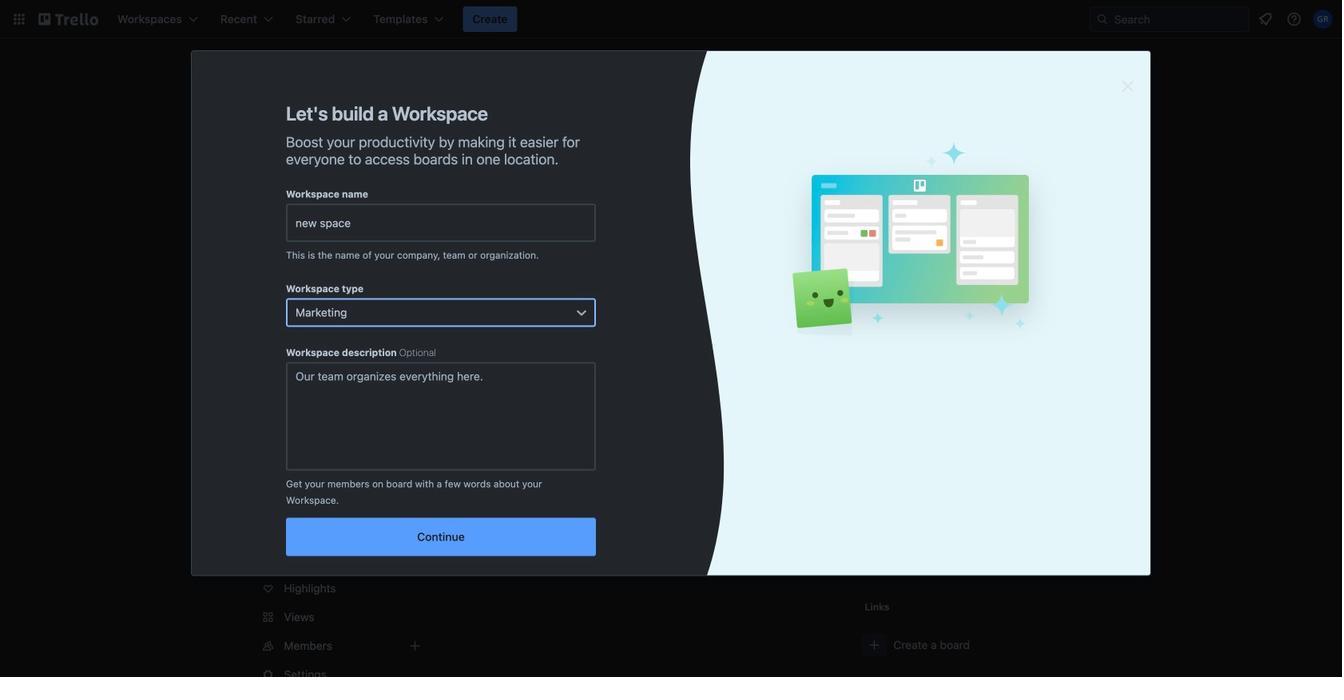 Task type: vqa. For each thing, say whether or not it's contained in the screenshot.
Color: green, title: none image
yes



Task type: describe. For each thing, give the bounding box(es) containing it.
color: green, title: none image
[[496, 320, 541, 333]]

Search field
[[1110, 8, 1249, 30]]

greg robinson (gregrobinson96) image
[[1314, 10, 1333, 29]]

0 notifications image
[[1257, 10, 1276, 29]]

open information menu image
[[1287, 11, 1303, 27]]



Task type: locate. For each thing, give the bounding box(es) containing it.
add image
[[406, 337, 425, 356]]

Our team organizes everything here. text field
[[286, 363, 596, 471]]

primary element
[[0, 0, 1343, 38]]

add image
[[406, 637, 425, 656]]

search image
[[1097, 13, 1110, 26]]

Taco's Co. text field
[[286, 204, 596, 242]]



